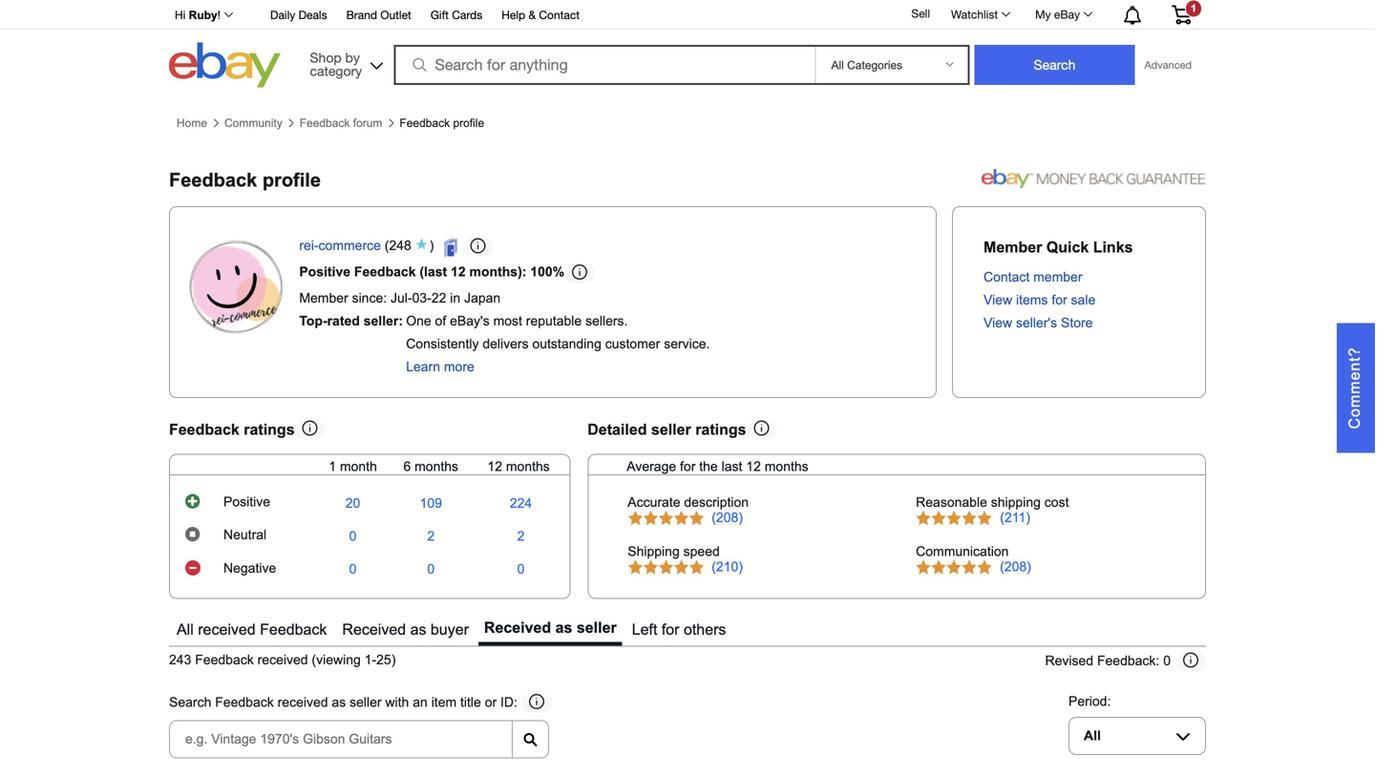 Task type: describe. For each thing, give the bounding box(es) containing it.
211 ratings received on reasonable shipping cost. click to check average rating. element
[[1000, 511, 1030, 525]]

ebay's
[[450, 314, 490, 329]]

months):
[[469, 265, 527, 279]]

(last
[[420, 265, 447, 279]]

feedback forum link
[[300, 116, 382, 130]]

03-
[[412, 291, 431, 306]]

store
[[1061, 316, 1093, 330]]

my ebay
[[1035, 8, 1080, 21]]

all for all
[[1084, 729, 1101, 744]]

view seller's store link
[[984, 316, 1093, 330]]

1 for 1 month
[[329, 459, 336, 474]]

seller:
[[364, 314, 403, 329]]

help & contact link
[[502, 5, 580, 26]]

detailed
[[588, 421, 647, 438]]

224 button
[[510, 496, 532, 512]]

0 horizontal spatial as
[[332, 695, 346, 710]]

22
[[431, 291, 446, 306]]

2 for second 2 button from the right
[[427, 529, 435, 544]]

ebay money back guarantee policy image
[[982, 165, 1206, 188]]

received as seller
[[484, 619, 617, 636]]

or
[[485, 695, 497, 710]]

(208) for accurate description
[[712, 511, 743, 525]]

(208) for communication
[[1000, 560, 1031, 575]]

feedback profile link
[[400, 116, 484, 130]]

109 button
[[420, 496, 442, 512]]

left for others
[[632, 621, 726, 638]]

japan
[[464, 291, 501, 306]]

feedback score is 248 element
[[389, 238, 411, 257]]

comment?
[[1346, 347, 1363, 429]]

25)
[[376, 653, 396, 668]]

(208) button for communication
[[1000, 560, 1031, 575]]

brand
[[346, 8, 377, 21]]

shipping
[[628, 545, 680, 559]]

(211)
[[1000, 511, 1030, 525]]

1 ratings from the left
[[244, 421, 295, 438]]

208 ratings received on accurate description. click to check average rating. element
[[712, 511, 743, 525]]

help & contact
[[502, 8, 580, 21]]

daily deals
[[270, 8, 327, 21]]

feedback inside "link"
[[400, 116, 450, 129]]

received for received as seller
[[484, 619, 551, 636]]

positive feedback (last 12 months): 100%
[[299, 265, 564, 279]]

period:
[[1069, 694, 1111, 709]]

select the feedback time period you want to see element
[[1069, 694, 1111, 709]]

243
[[169, 653, 191, 668]]

all for all received feedback
[[177, 621, 194, 638]]

with
[[385, 695, 409, 710]]

&
[[529, 8, 536, 21]]

forum
[[353, 116, 382, 129]]

profile for feedback profile page for rei-commerce element
[[262, 169, 321, 190]]

1-
[[364, 653, 376, 668]]

outstanding
[[532, 337, 602, 352]]

account navigation
[[164, 0, 1206, 30]]

sale
[[1071, 293, 1096, 308]]

contact member view items for sale view seller's store
[[984, 270, 1096, 330]]

comment? link
[[1337, 323, 1375, 453]]

for for average for the last 12 months
[[680, 459, 696, 474]]

detailed seller ratings
[[588, 421, 746, 438]]

20 button
[[345, 496, 360, 512]]

feedback profile main content
[[169, 108, 1375, 776]]

member for member since: jul-03-22 in japan top-rated seller: one of ebay's most reputable sellers. consistently delivers outstanding customer service. learn more
[[299, 291, 348, 306]]

received for 243
[[257, 653, 308, 668]]

gift cards
[[431, 8, 483, 21]]

most
[[493, 314, 522, 329]]

title
[[460, 695, 481, 710]]

items
[[1016, 293, 1048, 308]]

links
[[1093, 239, 1133, 256]]

shop by category button
[[301, 42, 387, 84]]

quick
[[1046, 239, 1089, 256]]

an
[[413, 695, 428, 710]]

daily deals link
[[270, 5, 327, 26]]

cards
[[452, 8, 483, 21]]

positive for positive feedback (last 12 months): 100%
[[299, 265, 351, 279]]

cost
[[1045, 495, 1069, 510]]

seller inside 'button'
[[577, 619, 617, 636]]

the
[[699, 459, 718, 474]]

positive for positive
[[223, 495, 270, 510]]

member since: jul-03-22 in japan top-rated seller: one of ebay's most reputable sellers. consistently delivers outstanding customer service. learn more
[[299, 291, 710, 374]]

deals
[[298, 8, 327, 21]]

member for member quick links
[[984, 239, 1042, 256]]

rei-commerce link
[[299, 238, 381, 257]]

2 horizontal spatial seller
[[651, 421, 691, 438]]

top-
[[299, 314, 327, 329]]

brand outlet
[[346, 8, 411, 21]]

user profile for rei-commerce image
[[189, 240, 284, 335]]

jul-
[[391, 291, 412, 306]]

view items for sale link
[[984, 293, 1096, 308]]

0 horizontal spatial seller
[[350, 695, 382, 710]]

commerce
[[319, 238, 381, 253]]

)
[[429, 238, 438, 253]]

rei-
[[299, 238, 319, 253]]

buyer
[[431, 621, 469, 638]]

210 ratings received on shipping speed. click to check average rating. element
[[712, 560, 743, 575]]

as for buyer
[[410, 621, 426, 638]]

since:
[[352, 291, 387, 306]]

received as buyer
[[342, 621, 469, 638]]

contact member link
[[984, 270, 1082, 285]]

1 2 button from the left
[[427, 529, 435, 544]]

ruby
[[189, 9, 217, 21]]

home
[[177, 116, 207, 129]]

0 horizontal spatial 12
[[451, 265, 466, 279]]

last
[[722, 459, 742, 474]]



Task type: vqa. For each thing, say whether or not it's contained in the screenshot.
Second inside Responding to Second Chance Offers
no



Task type: locate. For each thing, give the bounding box(es) containing it.
feedback ratings
[[169, 421, 295, 438]]

(208) down "(211)" dropdown button
[[1000, 560, 1031, 575]]

feedback profile down community link
[[169, 169, 321, 190]]

0 horizontal spatial (208) button
[[712, 511, 743, 526]]

member up 'contact member' link
[[984, 239, 1042, 256]]

1 horizontal spatial for
[[680, 459, 696, 474]]

seller's
[[1016, 316, 1057, 330]]

12 down the click to go to rei-commerce ebay store icon
[[451, 265, 466, 279]]

2 button down 224 button
[[517, 529, 525, 544]]

category
[[310, 63, 362, 79]]

for left the
[[680, 459, 696, 474]]

Search for anything text field
[[397, 47, 811, 83]]

all down select the feedback time period you want to see element
[[1084, 729, 1101, 744]]

0 vertical spatial feedback profile
[[400, 116, 484, 129]]

1 vertical spatial view
[[984, 316, 1012, 330]]

community
[[224, 116, 282, 129]]

1 inside feedback profile main content
[[329, 459, 336, 474]]

0 horizontal spatial (208)
[[712, 511, 743, 525]]

feedback profile
[[400, 116, 484, 129], [169, 169, 321, 190]]

item
[[431, 695, 457, 710]]

1 horizontal spatial 2
[[517, 529, 525, 544]]

as
[[555, 619, 572, 636], [410, 621, 426, 638], [332, 695, 346, 710]]

seller
[[651, 421, 691, 438], [577, 619, 617, 636], [350, 695, 382, 710]]

12 months
[[487, 459, 550, 474]]

my
[[1035, 8, 1051, 21]]

1 horizontal spatial as
[[410, 621, 426, 638]]

0 horizontal spatial received
[[342, 621, 406, 638]]

208 ratings received on communication. click to check average rating. element
[[1000, 560, 1031, 575]]

0 vertical spatial profile
[[453, 116, 484, 129]]

0 vertical spatial (208)
[[712, 511, 743, 525]]

2 horizontal spatial for
[[1052, 293, 1067, 308]]

one
[[406, 314, 431, 329]]

2 months from the left
[[506, 459, 550, 474]]

left for others button
[[626, 614, 732, 646]]

feedback:
[[1097, 654, 1160, 669]]

1 horizontal spatial member
[[984, 239, 1042, 256]]

reasonable shipping cost
[[916, 495, 1069, 510]]

1 vertical spatial contact
[[984, 270, 1030, 285]]

months up 224 on the left bottom of the page
[[506, 459, 550, 474]]

(208) down description
[[712, 511, 743, 525]]

feedback
[[300, 116, 350, 129], [400, 116, 450, 129], [169, 169, 257, 190], [354, 265, 416, 279], [169, 421, 240, 438], [260, 621, 327, 638], [195, 653, 254, 668], [215, 695, 274, 710]]

learn
[[406, 360, 440, 374]]

1 2 from the left
[[427, 529, 435, 544]]

1 vertical spatial profile
[[262, 169, 321, 190]]

0 vertical spatial 1
[[1191, 2, 1197, 14]]

2 horizontal spatial as
[[555, 619, 572, 636]]

all received feedback button
[[171, 614, 333, 646]]

click to go to rei-commerce ebay store image
[[444, 238, 463, 257]]

seller left with
[[350, 695, 382, 710]]

1 vertical spatial all
[[1084, 729, 1101, 744]]

1
[[1191, 2, 1197, 14], [329, 459, 336, 474]]

(208) button down "(211)" dropdown button
[[1000, 560, 1031, 575]]

e.g. Vintage 1970's Gibson Guitars text field
[[169, 721, 513, 759]]

0
[[349, 529, 357, 544], [349, 562, 357, 577], [427, 562, 435, 577], [517, 562, 525, 577], [1163, 654, 1171, 669]]

2 2 from the left
[[517, 529, 525, 544]]

0 vertical spatial for
[[1052, 293, 1067, 308]]

others
[[684, 621, 726, 638]]

received up 1-
[[342, 621, 406, 638]]

accurate
[[628, 495, 680, 510]]

search
[[169, 695, 211, 710]]

received down 243 feedback received (viewing 1-25)
[[278, 695, 328, 710]]

0 horizontal spatial profile
[[262, 169, 321, 190]]

0 vertical spatial all
[[177, 621, 194, 638]]

1 vertical spatial (208)
[[1000, 560, 1031, 575]]

received inside button
[[198, 621, 256, 638]]

2 down 224 button
[[517, 529, 525, 544]]

6
[[403, 459, 411, 474]]

1 horizontal spatial ratings
[[695, 421, 746, 438]]

2 vertical spatial for
[[662, 621, 679, 638]]

months for 6 months
[[415, 459, 458, 474]]

as inside button
[[410, 621, 426, 638]]

(210)
[[712, 560, 743, 575]]

0 horizontal spatial months
[[415, 459, 458, 474]]

member inside member since: jul-03-22 in japan top-rated seller: one of ebay's most reputable sellers. consistently delivers outstanding customer service. learn more
[[299, 291, 348, 306]]

1 vertical spatial (208) button
[[1000, 560, 1031, 575]]

seller left left
[[577, 619, 617, 636]]

communication
[[916, 545, 1009, 559]]

1 horizontal spatial profile
[[453, 116, 484, 129]]

0 horizontal spatial ratings
[[244, 421, 295, 438]]

1 for 1
[[1191, 2, 1197, 14]]

my ebay link
[[1025, 3, 1101, 26]]

1 horizontal spatial feedback profile
[[400, 116, 484, 129]]

as left buyer
[[410, 621, 426, 638]]

feedback profile page for rei-commerce element
[[169, 169, 321, 190]]

feedback profile for feedback profile "link"
[[400, 116, 484, 129]]

all inside popup button
[[1084, 729, 1101, 744]]

248
[[389, 238, 411, 253]]

1 left month
[[329, 459, 336, 474]]

2 vertical spatial seller
[[350, 695, 382, 710]]

feedback profile right forum
[[400, 116, 484, 129]]

0 horizontal spatial for
[[662, 621, 679, 638]]

2 down 109 button
[[427, 529, 435, 544]]

shop by category
[[310, 50, 362, 79]]

1 horizontal spatial (208) button
[[1000, 560, 1031, 575]]

contact right &
[[539, 8, 580, 21]]

0 horizontal spatial 2
[[427, 529, 435, 544]]

1 link
[[1160, 0, 1203, 27]]

months right last
[[765, 459, 809, 474]]

0 horizontal spatial all
[[177, 621, 194, 638]]

months right 6
[[415, 459, 458, 474]]

as up e.g. vintage 1970's gibson guitars text field
[[332, 695, 346, 710]]

(208) button
[[712, 511, 743, 526], [1000, 560, 1031, 575]]

sell link
[[903, 7, 939, 20]]

1 horizontal spatial received
[[484, 619, 551, 636]]

1 vertical spatial received
[[257, 653, 308, 668]]

description
[[684, 495, 749, 510]]

service.
[[664, 337, 710, 352]]

0 vertical spatial contact
[[539, 8, 580, 21]]

all button
[[1069, 717, 1206, 756]]

0 vertical spatial received
[[198, 621, 256, 638]]

2 view from the top
[[984, 316, 1012, 330]]

view left items
[[984, 293, 1012, 308]]

contact inside contact member view items for sale view seller's store
[[984, 270, 1030, 285]]

home link
[[177, 116, 207, 130]]

gift cards link
[[431, 5, 483, 26]]

revised
[[1045, 654, 1094, 669]]

brand outlet link
[[346, 5, 411, 26]]

12 right 6 months
[[487, 459, 502, 474]]

positive up neutral
[[223, 495, 270, 510]]

shop by category banner
[[164, 0, 1206, 93]]

1 horizontal spatial (208)
[[1000, 560, 1031, 575]]

as left left
[[555, 619, 572, 636]]

ratings
[[244, 421, 295, 438], [695, 421, 746, 438]]

feedback inside button
[[260, 621, 327, 638]]

contact up items
[[984, 270, 1030, 285]]

received inside 'button'
[[484, 619, 551, 636]]

all inside button
[[177, 621, 194, 638]]

1 horizontal spatial all
[[1084, 729, 1101, 744]]

0 vertical spatial member
[[984, 239, 1042, 256]]

more
[[444, 360, 474, 374]]

(
[[385, 238, 389, 253]]

20
[[345, 496, 360, 511]]

sell
[[911, 7, 930, 20]]

1 vertical spatial member
[[299, 291, 348, 306]]

1 horizontal spatial 12
[[487, 459, 502, 474]]

member quick links
[[984, 239, 1133, 256]]

view left the "seller's"
[[984, 316, 1012, 330]]

1 vertical spatial positive
[[223, 495, 270, 510]]

received down all received feedback button in the bottom left of the page
[[257, 653, 308, 668]]

for right left
[[662, 621, 679, 638]]

(208) button down description
[[712, 511, 743, 526]]

negative
[[223, 561, 276, 576]]

for down member
[[1052, 293, 1067, 308]]

2 ratings from the left
[[695, 421, 746, 438]]

positive down rei-commerce link
[[299, 265, 351, 279]]

delivers
[[483, 337, 529, 352]]

224
[[510, 496, 532, 511]]

for for left for others
[[662, 621, 679, 638]]

gift
[[431, 8, 449, 21]]

1 horizontal spatial positive
[[299, 265, 351, 279]]

3 months from the left
[[765, 459, 809, 474]]

contact inside account navigation
[[539, 8, 580, 21]]

help
[[502, 8, 525, 21]]

0 vertical spatial (208) button
[[712, 511, 743, 526]]

left
[[632, 621, 657, 638]]

feedback profile for feedback profile page for rei-commerce element
[[169, 169, 321, 190]]

received right buyer
[[484, 619, 551, 636]]

reasonable
[[916, 495, 987, 510]]

1 horizontal spatial months
[[506, 459, 550, 474]]

in
[[450, 291, 460, 306]]

profile for feedback profile "link"
[[453, 116, 484, 129]]

1 view from the top
[[984, 293, 1012, 308]]

months for 12 months
[[506, 459, 550, 474]]

1 horizontal spatial seller
[[577, 619, 617, 636]]

all up 243
[[177, 621, 194, 638]]

1 vertical spatial for
[[680, 459, 696, 474]]

advanced link
[[1135, 46, 1201, 84]]

(208) button for accurate description
[[712, 511, 743, 526]]

seller up average
[[651, 421, 691, 438]]

received inside button
[[342, 621, 406, 638]]

1 horizontal spatial 2 button
[[517, 529, 525, 544]]

1 up advanced link
[[1191, 2, 1197, 14]]

1 inside account navigation
[[1191, 2, 1197, 14]]

for inside button
[[662, 621, 679, 638]]

2 vertical spatial received
[[278, 695, 328, 710]]

1 months from the left
[[415, 459, 458, 474]]

rei-commerce ( 248
[[299, 238, 411, 253]]

0 horizontal spatial 1
[[329, 459, 336, 474]]

profile inside "link"
[[453, 116, 484, 129]]

None submit
[[975, 45, 1135, 85]]

0 vertical spatial positive
[[299, 265, 351, 279]]

243 feedback received (viewing 1-25)
[[169, 653, 396, 668]]

all
[[177, 621, 194, 638], [1084, 729, 1101, 744]]

shipping
[[991, 495, 1041, 510]]

for inside contact member view items for sale view seller's store
[[1052, 293, 1067, 308]]

100%
[[530, 265, 564, 279]]

12
[[451, 265, 466, 279], [487, 459, 502, 474], [746, 459, 761, 474]]

average for the last 12 months
[[627, 459, 809, 474]]

received for received as buyer
[[342, 621, 406, 638]]

1 horizontal spatial contact
[[984, 270, 1030, 285]]

reputable
[[526, 314, 582, 329]]

0 vertical spatial seller
[[651, 421, 691, 438]]

0 horizontal spatial 2 button
[[427, 529, 435, 544]]

2 2 button from the left
[[517, 529, 525, 544]]

2 horizontal spatial months
[[765, 459, 809, 474]]

0 horizontal spatial feedback profile
[[169, 169, 321, 190]]

shipping speed
[[628, 545, 720, 559]]

2 for second 2 button
[[517, 529, 525, 544]]

as inside 'button'
[[555, 619, 572, 636]]

2 button down 109 button
[[427, 529, 435, 544]]

1 vertical spatial feedback profile
[[169, 169, 321, 190]]

2
[[427, 529, 435, 544], [517, 529, 525, 544]]

1 vertical spatial seller
[[577, 619, 617, 636]]

received for search
[[278, 695, 328, 710]]

(viewing
[[312, 653, 361, 668]]

!
[[217, 9, 221, 21]]

12 right last
[[746, 459, 761, 474]]

received up 243 feedback received (viewing 1-25)
[[198, 621, 256, 638]]

daily
[[270, 8, 295, 21]]

6 months
[[403, 459, 458, 474]]

feedback forum
[[300, 116, 382, 129]]

profile
[[453, 116, 484, 129], [262, 169, 321, 190]]

speed
[[683, 545, 720, 559]]

0 horizontal spatial member
[[299, 291, 348, 306]]

0 horizontal spatial contact
[[539, 8, 580, 21]]

watchlist
[[951, 8, 998, 21]]

months
[[415, 459, 458, 474], [506, 459, 550, 474], [765, 459, 809, 474]]

rated
[[327, 314, 360, 329]]

none submit inside shop by category banner
[[975, 45, 1135, 85]]

1 vertical spatial 1
[[329, 459, 336, 474]]

0 horizontal spatial positive
[[223, 495, 270, 510]]

2 horizontal spatial 12
[[746, 459, 761, 474]]

1 horizontal spatial 1
[[1191, 2, 1197, 14]]

member up "top-"
[[299, 291, 348, 306]]

0 vertical spatial view
[[984, 293, 1012, 308]]

as for seller
[[555, 619, 572, 636]]

advanced
[[1145, 59, 1192, 71]]

month
[[340, 459, 377, 474]]

all received feedback
[[177, 621, 327, 638]]

learn more link
[[406, 360, 474, 374]]

positive
[[299, 265, 351, 279], [223, 495, 270, 510]]

(208)
[[712, 511, 743, 525], [1000, 560, 1031, 575]]



